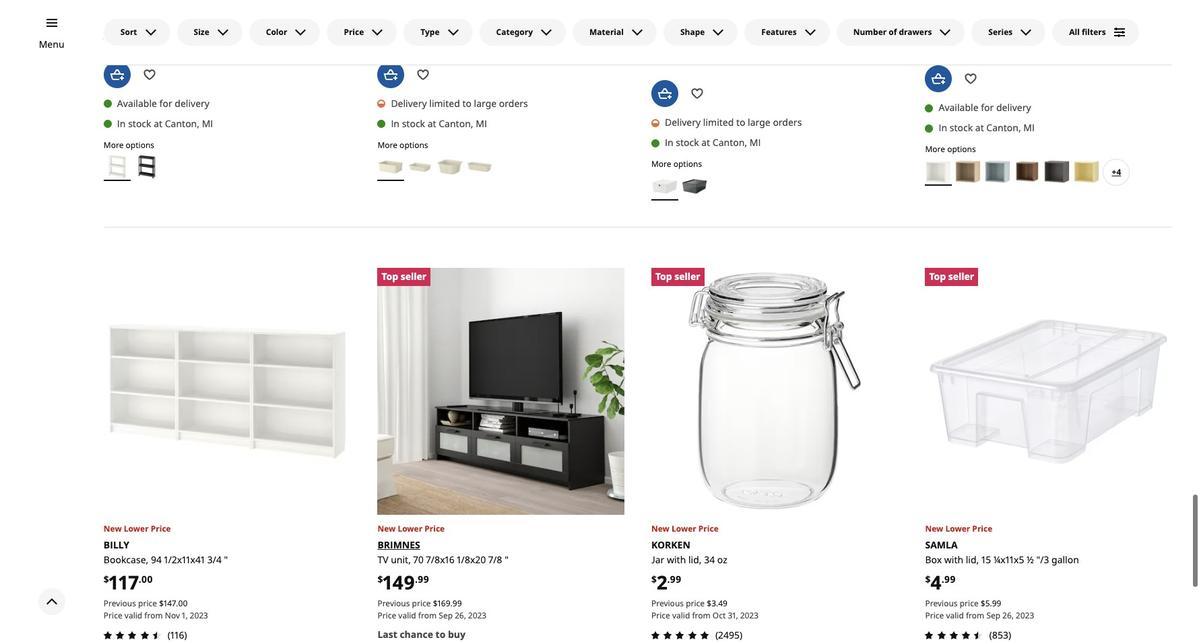 Task type: locate. For each thing, give the bounding box(es) containing it.
1 horizontal spatial available for delivery
[[939, 101, 1032, 114]]

26, up (254)
[[1003, 18, 1014, 30]]

previous down the 149
[[378, 598, 410, 610]]

for down (1158)
[[159, 97, 172, 110]]

to inside previous price $ 14 . 49 price valid from nov 1, 2023 last chance to buy
[[710, 37, 720, 49]]

top
[[382, 270, 398, 283], [656, 270, 672, 283], [930, 270, 946, 283]]

all
[[1070, 26, 1080, 38]]

2 horizontal spatial seller
[[949, 270, 975, 283]]

new up samla on the right of the page
[[926, 524, 944, 535]]

price up 34
[[699, 524, 719, 535]]

tv
[[378, 554, 389, 567]]

in stock at canton, mi for (254)
[[939, 122, 1035, 134]]

previous up shape
[[652, 6, 684, 18]]

previous price $ 169 . 99 price valid from sep 26, 2023
[[378, 598, 487, 622]]

top seller for 4
[[930, 270, 975, 283]]

1 vertical spatial large
[[748, 116, 771, 129]]

previous down 2
[[652, 598, 684, 610]]

price left '3'
[[686, 598, 705, 610]]

0 horizontal spatial oct
[[165, 14, 178, 25]]

unit,
[[391, 554, 411, 567]]

to
[[710, 37, 720, 49], [463, 97, 472, 110], [737, 116, 746, 129], [436, 629, 446, 642]]

1 horizontal spatial with
[[945, 554, 964, 567]]

$ down bookcase,
[[104, 573, 109, 586]]

+4
[[1112, 167, 1122, 178]]

review: 4.5 out of 5 stars. total reviews: 1158 image
[[100, 31, 165, 48]]

99 right the 4
[[945, 573, 956, 586]]

for down (254)
[[981, 101, 994, 114]]

0 horizontal spatial with
[[667, 554, 686, 567]]

limited
[[430, 97, 460, 110], [704, 116, 734, 129]]

delivery down (254)
[[997, 101, 1032, 114]]

1 horizontal spatial seller
[[675, 270, 701, 283]]

more for (254)
[[926, 144, 946, 155]]

2 horizontal spatial 00
[[997, 6, 1007, 18]]

2 lower from the left
[[672, 524, 697, 535]]

valid for previous price $ 3 . 49 price valid from oct 31, 2023
[[673, 611, 690, 622]]

1,
[[456, 14, 462, 25], [730, 18, 736, 30], [182, 611, 188, 622]]

2023 inside previous price $ 147 . 00 price valid from nov 1, 2023
[[190, 611, 208, 622]]

price inside previous price $ 169 . 99 price valid from sep 26, 2023
[[378, 611, 396, 622]]

1 vertical spatial 00
[[141, 573, 153, 586]]

0 vertical spatial last
[[652, 37, 672, 49]]

2 seller from the left
[[675, 270, 701, 283]]

price left 20
[[960, 6, 979, 18]]

0 horizontal spatial large
[[474, 97, 497, 110]]

. up (2495)
[[716, 598, 719, 610]]

26, inside previous price $ 5 . 99 price valid from sep 26, 2023
[[1003, 611, 1014, 622]]

previous up 'drawers'
[[926, 6, 958, 18]]

3 seller from the left
[[949, 270, 975, 283]]

3
[[712, 598, 716, 610]]

stock
[[128, 117, 151, 130], [402, 117, 425, 130], [950, 122, 973, 134], [676, 136, 699, 149]]

buy inside previous price $ 14 . 49 price valid from nov 1, 2023 last chance to buy
[[722, 37, 740, 49]]

for
[[159, 97, 172, 110], [981, 101, 994, 114]]

0 horizontal spatial top seller
[[382, 270, 427, 283]]

34
[[704, 554, 715, 567]]

from inside previous price $ 14 . 49 price valid from nov 1, 2023 last chance to buy
[[692, 18, 711, 30]]

$ inside previous price $ 169 . 99 price valid from sep 26, 2023
[[433, 598, 438, 610]]

available for (1158)
[[117, 97, 157, 110]]

of
[[889, 26, 897, 38]]

sep inside previous price $ 5 . 99 price valid from sep 26, 2023
[[987, 611, 1001, 622]]

orders
[[499, 97, 528, 110], [773, 116, 802, 129]]

0 vertical spatial buy
[[722, 37, 740, 49]]

49 inside previous price $ 3 . 49 price valid from oct 31, 2023
[[719, 598, 728, 610]]

1 top seller from the left
[[382, 270, 427, 283]]

3 lower from the left
[[398, 524, 423, 535]]

31,
[[180, 14, 191, 25], [728, 611, 739, 622]]

price inside previous price $ 147 . 00 price valid from nov 1, 2023
[[104, 611, 122, 622]]

delivery down (1158)
[[175, 97, 210, 110]]

. down korken
[[668, 573, 670, 586]]

price up review: 4.8 out of 5 stars. total reviews: 2495 image
[[652, 611, 670, 622]]

new inside new lower price billy bookcase, 94 1/2x11x41 3/4 " $ 117 . 00
[[104, 524, 122, 535]]

price
[[686, 6, 705, 18], [960, 6, 979, 18], [138, 598, 157, 610], [686, 598, 705, 610], [412, 598, 431, 610], [960, 598, 979, 610]]

delivery limited to large orders down the (610)
[[391, 97, 528, 110]]

price inside new lower price korken jar with lid, 34 oz $ 2 . 99
[[699, 524, 719, 535]]

box
[[926, 554, 942, 567]]

15
[[982, 554, 992, 567]]

price for $
[[960, 598, 979, 610]]

1 horizontal spatial "
[[505, 554, 509, 567]]

previous price $ 14 . 49 price valid from nov 1, 2023 last chance to buy
[[652, 6, 756, 49]]

new inside new lower price korken jar with lid, 34 oz $ 2 . 99
[[652, 524, 670, 535]]

31, up (2495)
[[728, 611, 739, 622]]

0 horizontal spatial "
[[224, 554, 228, 567]]

0 horizontal spatial 1,
[[182, 611, 188, 622]]

1, for previous price $ 147 . 00 price valid from nov 1, 2023
[[182, 611, 188, 622]]

$ up review: 4.5 out of 5 stars. total reviews: 116 image
[[159, 598, 164, 610]]

price left 147
[[138, 598, 157, 610]]

with down samla on the right of the page
[[945, 554, 964, 567]]

1, up (2084)
[[730, 18, 736, 30]]

0 horizontal spatial buy
[[448, 629, 466, 642]]

in for (254)
[[939, 122, 948, 134]]

top seller for .
[[382, 270, 427, 283]]

options for (610)
[[400, 139, 428, 151]]

lower up korken
[[672, 524, 697, 535]]

nov for previous price $ 147 . 00 price valid from nov 1, 2023
[[165, 611, 180, 622]]

price up 94
[[151, 524, 171, 535]]

49
[[722, 6, 731, 18], [719, 598, 728, 610]]

options
[[126, 139, 154, 151], [400, 139, 428, 151], [948, 144, 976, 155], [674, 159, 702, 170]]

. up series
[[995, 6, 997, 18]]

0 vertical spatial limited
[[430, 97, 460, 110]]

price inside previous price $ 3 . 49 price valid from oct 31, 2023
[[652, 611, 670, 622]]

price for 99
[[686, 598, 705, 610]]

in for (610)
[[391, 117, 400, 130]]

1 horizontal spatial large
[[748, 116, 771, 129]]

in
[[117, 117, 126, 130], [391, 117, 400, 130], [939, 122, 948, 134], [665, 136, 674, 149]]

series
[[989, 26, 1013, 38]]

" inside new lower price brimnes tv unit, 70 7/8x16 1/8x20 7/8 " $ 149 . 99
[[505, 554, 509, 567]]

7/8
[[489, 554, 503, 567]]

nov inside previous price $ 147 . 00 price valid from nov 1, 2023
[[165, 611, 180, 622]]

valid inside previous price $ 20 . 00 price valid from sep 26, 2023
[[947, 18, 964, 30]]

price inside previous price $ 14 . 49 price valid from nov 1, 2023 last chance to buy
[[652, 18, 670, 30]]

options for (254)
[[948, 144, 976, 155]]

1 horizontal spatial last
[[652, 37, 672, 49]]

oct up (1158)
[[165, 14, 178, 25]]

price inside new lower price samla box with lid, 15 ¼x11x5 ½ "/3 gallon $ 4 . 99
[[973, 524, 993, 535]]

0 vertical spatial 31,
[[180, 14, 191, 25]]

117
[[109, 570, 139, 596]]

49 for previous price $ 3 . 49 price valid from oct 31, 2023
[[719, 598, 728, 610]]

26,
[[1003, 18, 1014, 30], [455, 611, 466, 622], [1003, 611, 1014, 622]]

26, for $
[[1003, 611, 1014, 622]]

category
[[496, 26, 533, 38]]

previous inside previous price $ 5 . 99 price valid from sep 26, 2023
[[926, 598, 958, 610]]

94
[[151, 554, 162, 567]]

sep
[[987, 18, 1001, 30], [439, 611, 453, 622], [987, 611, 1001, 622]]

1 horizontal spatial for
[[981, 101, 994, 114]]

valid for previous price $ 14 . 49 price valid from nov 1, 2023 last chance to buy
[[673, 18, 690, 30]]

valid inside previous price $ 169 . 99 price valid from sep 26, 2023
[[399, 611, 416, 622]]

1 horizontal spatial delivery limited to large orders
[[665, 116, 802, 129]]

2 " from the left
[[505, 554, 509, 567]]

3 top seller from the left
[[930, 270, 975, 283]]

00 for 20
[[997, 6, 1007, 18]]

price down the 149
[[378, 611, 396, 622]]

price left 169 at the bottom
[[412, 598, 431, 610]]

lower up brimnes
[[398, 524, 423, 535]]

price inside previous price $ 14 . 49 price valid from nov 1, 2023 last chance to buy
[[686, 6, 705, 18]]

49 inside previous price $ 14 . 49 price valid from nov 1, 2023 last chance to buy
[[722, 6, 731, 18]]

2023 inside previous price $ 169 . 99 price valid from sep 26, 2023
[[468, 611, 487, 622]]

delivery for (1158)
[[175, 97, 210, 110]]

chance
[[674, 37, 707, 49], [400, 629, 433, 642]]

00 inside previous price $ 147 . 00 price valid from nov 1, 2023
[[178, 598, 188, 610]]

1 horizontal spatial delivery
[[997, 101, 1032, 114]]

00 for 147
[[178, 598, 188, 610]]

1 with from the left
[[667, 554, 686, 567]]

nov inside previous price $ 14 . 49 price valid from nov 1, 2023 last chance to buy
[[713, 18, 728, 30]]

1 vertical spatial last
[[378, 629, 398, 642]]

available for delivery
[[117, 97, 210, 110], [939, 101, 1032, 114]]

review: 4.8 out of 5 stars. total reviews: 2495 image
[[648, 628, 713, 643]]

price valid from oct 31, 2023
[[104, 14, 211, 25]]

0 horizontal spatial orders
[[499, 97, 528, 110]]

from inside previous price $ 147 . 00 price valid from nov 1, 2023
[[144, 611, 163, 622]]

20
[[986, 6, 995, 18]]

. up (853)
[[990, 598, 993, 610]]

in stock at canton, mi for (1158)
[[117, 117, 213, 130]]

price up '7/8x16'
[[425, 524, 445, 535]]

available down review: 4.1 out of 5 stars. total reviews: 254 image
[[939, 101, 979, 114]]

previous down 117
[[104, 598, 136, 610]]

00 right 147
[[178, 598, 188, 610]]

0 horizontal spatial delivery
[[175, 97, 210, 110]]

31, up (1158)
[[180, 14, 191, 25]]

review: 4.5 out of 5 stars. total reviews: 116 image
[[100, 628, 165, 643]]

available for delivery down (254)
[[939, 101, 1032, 114]]

lower inside new lower price billy bookcase, 94 1/2x11x41 3/4 " $ 117 . 00
[[124, 524, 149, 535]]

7/8x16
[[426, 554, 455, 567]]

last inside previous price $ 14 . 49 price valid from nov 1, 2023 last chance to buy
[[652, 37, 672, 49]]

new up brimnes
[[378, 524, 396, 535]]

99 right 169 at the bottom
[[453, 598, 462, 610]]

2023 for previous price $ 147 . 00 price valid from nov 1, 2023
[[190, 611, 208, 622]]

nov
[[439, 14, 454, 25], [713, 18, 728, 30], [165, 611, 180, 622]]

1 horizontal spatial 31,
[[728, 611, 739, 622]]

2 new from the left
[[652, 524, 670, 535]]

0 vertical spatial chance
[[674, 37, 707, 49]]

available down review: 4.5 out of 5 stars. total reviews: 1158 image
[[117, 97, 157, 110]]

with inside new lower price korken jar with lid, 34 oz $ 2 . 99
[[667, 554, 686, 567]]

price up review: 4.1 out of 5 stars. total reviews: 254 image
[[926, 18, 944, 30]]

brimnes
[[378, 539, 420, 552]]

0 horizontal spatial available
[[117, 97, 157, 110]]

price left shape
[[652, 18, 670, 30]]

0 horizontal spatial delivery limited to large orders
[[391, 97, 528, 110]]

lid,
[[689, 554, 702, 567], [966, 554, 980, 567]]

" right the 7/8
[[505, 554, 509, 567]]

lower inside new lower price samla box with lid, 15 ¼x11x5 ½ "/3 gallon $ 4 . 99
[[946, 524, 971, 535]]

more for (610)
[[378, 139, 398, 151]]

1 horizontal spatial orders
[[773, 116, 802, 129]]

1 new from the left
[[104, 524, 122, 535]]

1/2x11x41
[[164, 554, 205, 567]]

. inside previous price $ 169 . 99 price valid from sep 26, 2023
[[451, 598, 453, 610]]

last
[[652, 37, 672, 49], [378, 629, 398, 642]]

1 lower from the left
[[124, 524, 149, 535]]

from inside previous price $ 169 . 99 price valid from sep 26, 2023
[[418, 611, 437, 622]]

26, up (853)
[[1003, 611, 1014, 622]]

last down previous price $ 169 . 99 price valid from sep 26, 2023
[[378, 629, 398, 642]]

1 vertical spatial 49
[[719, 598, 728, 610]]

2023 inside previous price $ 3 . 49 price valid from oct 31, 2023
[[741, 611, 759, 622]]

1 horizontal spatial lid,
[[966, 554, 980, 567]]

valid inside previous price $ 147 . 00 price valid from nov 1, 2023
[[125, 611, 142, 622]]

previous inside previous price $ 147 . 00 price valid from nov 1, 2023
[[104, 598, 136, 610]]

1 vertical spatial limited
[[704, 116, 734, 129]]

26, up 'last chance to buy'
[[455, 611, 466, 622]]

from inside previous price $ 3 . 49 price valid from oct 31, 2023
[[692, 611, 711, 622]]

. inside new lower price korken jar with lid, 34 oz $ 2 . 99
[[668, 573, 670, 586]]

$ down 'jar'
[[652, 573, 657, 586]]

buy up (2084)
[[722, 37, 740, 49]]

sep down 169 at the bottom
[[439, 611, 453, 622]]

features button
[[745, 19, 830, 46]]

$ inside previous price $ 5 . 99 price valid from sep 26, 2023
[[981, 598, 986, 610]]

valid
[[125, 14, 142, 25], [399, 14, 416, 25], [673, 18, 690, 30], [947, 18, 964, 30], [125, 611, 142, 622], [673, 611, 690, 622], [399, 611, 416, 622], [947, 611, 964, 622]]

nov up type
[[439, 14, 454, 25]]

sort button
[[104, 19, 170, 46]]

99 down 70
[[418, 573, 429, 586]]

3 top from the left
[[930, 270, 946, 283]]

0 horizontal spatial top
[[382, 270, 398, 283]]

$ up review: 4.7 out of 5 stars. total reviews: 853 image
[[981, 598, 986, 610]]

at
[[154, 117, 163, 130], [428, 117, 437, 130], [976, 122, 985, 134], [702, 136, 711, 149]]

all filters
[[1070, 26, 1106, 38]]

oz
[[718, 554, 728, 567]]

price inside previous price $ 147 . 00 price valid from nov 1, 2023
[[138, 598, 157, 610]]

0 horizontal spatial delivery
[[391, 97, 427, 110]]

$ up shape popup button
[[707, 6, 712, 18]]

lower for 2
[[672, 524, 697, 535]]

0 horizontal spatial limited
[[430, 97, 460, 110]]

new up billy in the left bottom of the page
[[104, 524, 122, 535]]

$ down box
[[926, 573, 931, 586]]

1 horizontal spatial oct
[[713, 611, 726, 622]]

size button
[[177, 19, 242, 46]]

menu button
[[39, 37, 64, 52]]

1 top from the left
[[382, 270, 398, 283]]

49 right 14
[[722, 6, 731, 18]]

buy down 169 at the bottom
[[448, 629, 466, 642]]

previous down the 4
[[926, 598, 958, 610]]

(2495)
[[716, 630, 743, 642]]

1 horizontal spatial 1,
[[456, 14, 462, 25]]

3 new from the left
[[378, 524, 396, 535]]

price inside previous price $ 5 . 99 price valid from sep 26, 2023
[[926, 611, 944, 622]]

valid inside previous price $ 14 . 49 price valid from nov 1, 2023 last chance to buy
[[673, 18, 690, 30]]

1, inside previous price $ 14 . 49 price valid from nov 1, 2023 last chance to buy
[[730, 18, 736, 30]]

0 horizontal spatial available for delivery
[[117, 97, 210, 110]]

with down korken
[[667, 554, 686, 567]]

2 with from the left
[[945, 554, 964, 567]]

2 horizontal spatial top seller
[[930, 270, 975, 283]]

4 new from the left
[[926, 524, 944, 535]]

$ inside new lower price samla box with lid, 15 ¼x11x5 ½ "/3 gallon $ 4 . 99
[[926, 573, 931, 586]]

0 vertical spatial orders
[[499, 97, 528, 110]]

from for previous price $ 20 . 00 price valid from sep 26, 2023
[[966, 18, 985, 30]]

99 right 5
[[993, 598, 1002, 610]]

4 lower from the left
[[946, 524, 971, 535]]

samla
[[926, 539, 958, 552]]

for for (1158)
[[159, 97, 172, 110]]

0 horizontal spatial chance
[[400, 629, 433, 642]]

valid inside previous price $ 5 . 99 price valid from sep 26, 2023
[[947, 611, 964, 622]]

. down bookcase,
[[139, 573, 141, 586]]

. up (116)
[[176, 598, 178, 610]]

last left shape
[[652, 37, 672, 49]]

1 horizontal spatial buy
[[722, 37, 740, 49]]

1 " from the left
[[224, 554, 228, 567]]

sort
[[121, 26, 137, 38]]

$ up review: 4.8 out of 5 stars. total reviews: 2495 image
[[707, 598, 712, 610]]

in stock at canton, mi for (610)
[[391, 117, 487, 130]]

new inside new lower price samla box with lid, 15 ¼x11x5 ½ "/3 gallon $ 4 . 99
[[926, 524, 944, 535]]

$ up series popup button
[[981, 6, 986, 18]]

available
[[117, 97, 157, 110], [939, 101, 979, 114]]

price left 14
[[686, 6, 705, 18]]

with
[[667, 554, 686, 567], [945, 554, 964, 567]]

0 vertical spatial 49
[[722, 6, 731, 18]]

lid, left 34
[[689, 554, 702, 567]]

00 down 94
[[141, 573, 153, 586]]

. up shape popup button
[[720, 6, 722, 18]]

$ inside new lower price korken jar with lid, 34 oz $ 2 . 99
[[652, 573, 657, 586]]

. up 'last chance to buy'
[[451, 598, 453, 610]]

0 horizontal spatial for
[[159, 97, 172, 110]]

4
[[931, 570, 942, 596]]

for for (254)
[[981, 101, 994, 114]]

price up review: 4.7 out of 5 stars. total reviews: 853 image
[[926, 611, 944, 622]]

2 vertical spatial 00
[[178, 598, 188, 610]]

mi for (1158)
[[202, 117, 213, 130]]

1 seller from the left
[[401, 270, 427, 283]]

. down 70
[[415, 573, 418, 586]]

2 lid, from the left
[[966, 554, 980, 567]]

1 vertical spatial buy
[[448, 629, 466, 642]]

99
[[670, 573, 682, 586], [418, 573, 429, 586], [945, 573, 956, 586], [453, 598, 462, 610], [993, 598, 1002, 610]]

chance inside previous price $ 14 . 49 price valid from nov 1, 2023 last chance to buy
[[674, 37, 707, 49]]

more options
[[104, 139, 154, 151], [378, 139, 428, 151], [926, 144, 976, 155], [652, 159, 702, 170]]

lower up samla on the right of the page
[[946, 524, 971, 535]]

1 horizontal spatial delivery
[[665, 116, 701, 129]]

seller
[[401, 270, 427, 283], [675, 270, 701, 283], [949, 270, 975, 283]]

sep down 20
[[987, 18, 1001, 30]]

lower inside new lower price korken jar with lid, 34 oz $ 2 . 99
[[672, 524, 697, 535]]

0 vertical spatial 00
[[997, 6, 1007, 18]]

1 horizontal spatial top
[[656, 270, 672, 283]]

lid, left 15
[[966, 554, 980, 567]]

$ up 'last chance to buy'
[[433, 598, 438, 610]]

0 horizontal spatial nov
[[165, 611, 180, 622]]

31, inside previous price $ 3 . 49 price valid from oct 31, 2023
[[728, 611, 739, 622]]

0 vertical spatial large
[[474, 97, 497, 110]]

valid inside previous price $ 3 . 49 price valid from oct 31, 2023
[[673, 611, 690, 622]]

valid for previous price $ 147 . 00 price valid from nov 1, 2023
[[125, 611, 142, 622]]

new up korken
[[652, 524, 670, 535]]

canton,
[[165, 117, 200, 130], [439, 117, 474, 130], [987, 122, 1022, 134], [713, 136, 748, 149]]

lower up billy in the left bottom of the page
[[124, 524, 149, 535]]

lower for 117
[[124, 524, 149, 535]]

new inside new lower price brimnes tv unit, 70 7/8x16 1/8x20 7/8 " $ 149 . 99
[[378, 524, 396, 535]]

$
[[707, 6, 712, 18], [981, 6, 986, 18], [104, 573, 109, 586], [652, 573, 657, 586], [378, 573, 383, 586], [926, 573, 931, 586], [159, 598, 164, 610], [707, 598, 712, 610], [433, 598, 438, 610], [981, 598, 986, 610]]

previous inside previous price $ 169 . 99 price valid from sep 26, 2023
[[378, 598, 410, 610]]

2023 for previous price $ 20 . 00 price valid from sep 26, 2023
[[1016, 18, 1035, 30]]

top seller
[[382, 270, 427, 283], [656, 270, 701, 283], [930, 270, 975, 283]]

limited down the (610)
[[430, 97, 460, 110]]

from inside previous price $ 20 . 00 price valid from sep 26, 2023
[[966, 18, 985, 30]]

oct
[[165, 14, 178, 25], [713, 611, 726, 622]]

price up 15
[[973, 524, 993, 535]]

. down box
[[942, 573, 945, 586]]

lid, inside new lower price korken jar with lid, 34 oz $ 2 . 99
[[689, 554, 702, 567]]

with inside new lower price samla box with lid, 15 ¼x11x5 ½ "/3 gallon $ 4 . 99
[[945, 554, 964, 567]]

00 inside previous price $ 20 . 00 price valid from sep 26, 2023
[[997, 6, 1007, 18]]

$ down tv
[[378, 573, 383, 586]]

limited down (2084)
[[704, 116, 734, 129]]

(254)
[[990, 37, 1011, 50]]

2023 inside previous price $ 5 . 99 price valid from sep 26, 2023
[[1016, 611, 1035, 622]]

1, inside previous price $ 147 . 00 price valid from nov 1, 2023
[[182, 611, 188, 622]]

2 horizontal spatial top
[[930, 270, 946, 283]]

0 horizontal spatial 00
[[141, 573, 153, 586]]

large
[[474, 97, 497, 110], [748, 116, 771, 129]]

26, inside previous price $ 169 . 99 price valid from sep 26, 2023
[[455, 611, 466, 622]]

1, up (116)
[[182, 611, 188, 622]]

0 horizontal spatial lid,
[[689, 554, 702, 567]]

previous inside previous price $ 3 . 49 price valid from oct 31, 2023
[[652, 598, 684, 610]]

new
[[104, 524, 122, 535], [652, 524, 670, 535], [378, 524, 396, 535], [926, 524, 944, 535]]

49 right '3'
[[719, 598, 728, 610]]

seller for 4
[[949, 270, 975, 283]]

26, for 149
[[455, 611, 466, 622]]

valid for previous price $ 5 . 99 price valid from sep 26, 2023
[[947, 611, 964, 622]]

price left review: 4.7 out of 5 stars. total reviews: 610 image
[[344, 26, 364, 38]]

lid, inside new lower price samla box with lid, 15 ¼x11x5 ½ "/3 gallon $ 4 . 99
[[966, 554, 980, 567]]

oct down '3'
[[713, 611, 726, 622]]

nov down 14
[[713, 18, 728, 30]]

2 horizontal spatial nov
[[713, 18, 728, 30]]

00 right 20
[[997, 6, 1007, 18]]

$ inside previous price $ 3 . 49 price valid from oct 31, 2023
[[707, 598, 712, 610]]

sep inside previous price $ 20 . 00 price valid from sep 26, 2023
[[987, 18, 1001, 30]]

from inside previous price $ 5 . 99 price valid from sep 26, 2023
[[966, 611, 985, 622]]

1 horizontal spatial 00
[[178, 598, 188, 610]]

nov down 147
[[165, 611, 180, 622]]

jar
[[652, 554, 665, 567]]

.
[[720, 6, 722, 18], [995, 6, 997, 18], [139, 573, 141, 586], [668, 573, 670, 586], [415, 573, 418, 586], [942, 573, 945, 586], [176, 598, 178, 610], [716, 598, 719, 610], [451, 598, 453, 610], [990, 598, 993, 610]]

lower inside new lower price brimnes tv unit, 70 7/8x16 1/8x20 7/8 " $ 149 . 99
[[398, 524, 423, 535]]

previous inside previous price $ 14 . 49 price valid from nov 1, 2023 last chance to buy
[[652, 6, 684, 18]]

1 vertical spatial 31,
[[728, 611, 739, 622]]

2023 inside previous price $ 20 . 00 price valid from sep 26, 2023
[[1016, 18, 1035, 30]]

price left 5
[[960, 598, 979, 610]]

2023 inside previous price $ 14 . 49 price valid from nov 1, 2023 last chance to buy
[[738, 18, 756, 30]]

2 horizontal spatial 1,
[[730, 18, 736, 30]]

99 inside previous price $ 169 . 99 price valid from sep 26, 2023
[[453, 598, 462, 610]]

mi
[[202, 117, 213, 130], [476, 117, 487, 130], [1024, 122, 1035, 134], [750, 136, 761, 149]]

(610)
[[442, 33, 462, 46]]

size
[[194, 26, 209, 38]]

category button
[[480, 19, 566, 46]]

0 horizontal spatial seller
[[401, 270, 427, 283]]

147
[[164, 598, 176, 610]]

sep inside previous price $ 169 . 99 price valid from sep 26, 2023
[[439, 611, 453, 622]]

price inside previous price $ 169 . 99 price valid from sep 26, 2023
[[412, 598, 431, 610]]

2023 for previous price $ 5 . 99 price valid from sep 26, 2023
[[1016, 611, 1035, 622]]

price inside previous price $ 3 . 49 price valid from oct 31, 2023
[[686, 598, 705, 610]]

" right 3/4
[[224, 554, 228, 567]]

nov for previous price $ 14 . 49 price valid from nov 1, 2023 last chance to buy
[[713, 18, 728, 30]]

1 vertical spatial oct
[[713, 611, 726, 622]]

from for previous price $ 14 . 49 price valid from nov 1, 2023 last chance to buy
[[692, 18, 711, 30]]

sep down 5
[[987, 611, 1001, 622]]

99 inside new lower price korken jar with lid, 34 oz $ 2 . 99
[[670, 573, 682, 586]]

. inside previous price $ 14 . 49 price valid from nov 1, 2023 last chance to buy
[[720, 6, 722, 18]]

. inside previous price $ 3 . 49 price valid from oct 31, 2023
[[716, 598, 719, 610]]

previous for $
[[926, 598, 958, 610]]

delivery limited to large orders down (2084)
[[665, 116, 802, 129]]

price inside previous price $ 5 . 99 price valid from sep 26, 2023
[[960, 598, 979, 610]]

available for delivery down (1158)
[[117, 97, 210, 110]]

seller for .
[[401, 270, 427, 283]]

sep for 149
[[439, 611, 453, 622]]

1 horizontal spatial available
[[939, 101, 979, 114]]

99 right 2
[[670, 573, 682, 586]]

lower
[[124, 524, 149, 535], [672, 524, 697, 535], [398, 524, 423, 535], [946, 524, 971, 535]]

1 horizontal spatial chance
[[674, 37, 707, 49]]

price up review: 4.5 out of 5 stars. total reviews: 116 image
[[104, 611, 122, 622]]

in stock at canton, mi
[[117, 117, 213, 130], [391, 117, 487, 130], [939, 122, 1035, 134], [665, 136, 761, 149]]

1 horizontal spatial top seller
[[656, 270, 701, 283]]

1 lid, from the left
[[689, 554, 702, 567]]

1 vertical spatial orders
[[773, 116, 802, 129]]

$ inside previous price $ 147 . 00 price valid from nov 1, 2023
[[159, 598, 164, 610]]



Task type: vqa. For each thing, say whether or not it's contained in the screenshot.
Previous price $ 14 . 49 Price valid from Nov 1, 2023 Last chance to buy's from
yes



Task type: describe. For each thing, give the bounding box(es) containing it.
color
[[266, 26, 287, 38]]

99 inside new lower price brimnes tv unit, 70 7/8x16 1/8x20 7/8 " $ 149 . 99
[[418, 573, 429, 586]]

with for 4
[[945, 554, 964, 567]]

$ inside new lower price billy bookcase, 94 1/2x11x41 3/4 " $ 117 . 00
[[104, 573, 109, 586]]

price inside new lower price billy bookcase, 94 1/2x11x41 3/4 " $ 117 . 00
[[151, 524, 171, 535]]

1 vertical spatial delivery
[[665, 116, 701, 129]]

drawers
[[899, 26, 932, 38]]

. inside previous price $ 147 . 00 price valid from nov 1, 2023
[[176, 598, 178, 610]]

stock for (610)
[[402, 117, 425, 130]]

(116)
[[168, 630, 187, 642]]

canton, for (610)
[[439, 117, 474, 130]]

lid, for 4
[[966, 554, 980, 567]]

1 vertical spatial chance
[[400, 629, 433, 642]]

½
[[1027, 554, 1034, 567]]

color button
[[249, 19, 320, 46]]

$ inside previous price $ 14 . 49 price valid from nov 1, 2023 last chance to buy
[[707, 6, 712, 18]]

previous price $ 3 . 49 price valid from oct 31, 2023
[[652, 598, 759, 622]]

0 vertical spatial oct
[[165, 14, 178, 25]]

new lower price billy bookcase, 94 1/2x11x41 3/4 " $ 117 . 00
[[104, 524, 228, 596]]

" inside new lower price billy bookcase, 94 1/2x11x41 3/4 " $ 117 . 00
[[224, 554, 228, 567]]

new for 117
[[104, 524, 122, 535]]

169
[[438, 598, 451, 610]]

at for (254)
[[976, 122, 985, 134]]

mi for (254)
[[1024, 122, 1035, 134]]

price up review: 4.7 out of 5 stars. total reviews: 610 image
[[378, 14, 396, 25]]

2023 for previous price $ 3 . 49 price valid from oct 31, 2023
[[741, 611, 759, 622]]

type button
[[404, 19, 473, 46]]

$ inside new lower price brimnes tv unit, 70 7/8x16 1/8x20 7/8 " $ 149 . 99
[[378, 573, 383, 586]]

1/8x20
[[457, 554, 486, 567]]

new for 4
[[926, 524, 944, 535]]

stock for (254)
[[950, 122, 973, 134]]

more for (1158)
[[104, 139, 124, 151]]

gallon
[[1052, 554, 1080, 567]]

1 horizontal spatial nov
[[439, 14, 454, 25]]

. inside new lower price samla box with lid, 15 ¼x11x5 ½ "/3 gallon $ 4 . 99
[[942, 573, 945, 586]]

26, inside previous price $ 20 . 00 price valid from sep 26, 2023
[[1003, 18, 1014, 30]]

more options for (610)
[[378, 139, 428, 151]]

new lower price korken jar with lid, 34 oz $ 2 . 99
[[652, 524, 728, 596]]

in for (1158)
[[117, 117, 126, 130]]

from for previous price $ 5 . 99 price valid from sep 26, 2023
[[966, 611, 985, 622]]

previous for 149
[[378, 598, 410, 610]]

price inside previous price $ 20 . 00 price valid from sep 26, 2023
[[960, 6, 979, 18]]

type
[[421, 26, 440, 38]]

number
[[854, 26, 887, 38]]

delivery for (254)
[[997, 101, 1032, 114]]

1 horizontal spatial limited
[[704, 116, 734, 129]]

(853)
[[990, 630, 1012, 642]]

3/4
[[207, 554, 222, 567]]

number of drawers
[[854, 26, 932, 38]]

49 for previous price $ 14 . 49 price valid from nov 1, 2023 last chance to buy
[[722, 6, 731, 18]]

korken
[[652, 539, 691, 552]]

price for 149
[[412, 598, 431, 610]]

price inside previous price $ 20 . 00 price valid from sep 26, 2023
[[926, 18, 944, 30]]

99 inside new lower price samla box with lid, 15 ¼x11x5 ½ "/3 gallon $ 4 . 99
[[945, 573, 956, 586]]

(1158)
[[168, 33, 193, 46]]

with for 2
[[667, 554, 686, 567]]

+4 link
[[1104, 159, 1131, 186]]

¼x11x5
[[994, 554, 1025, 567]]

canton, for (254)
[[987, 122, 1022, 134]]

lid, for 2
[[689, 554, 702, 567]]

1, for previous price $ 14 . 49 price valid from nov 1, 2023 last chance to buy
[[730, 18, 736, 30]]

lower for 4
[[946, 524, 971, 535]]

shape
[[681, 26, 705, 38]]

bookcase,
[[104, 554, 148, 567]]

"/3
[[1037, 554, 1050, 567]]

available for delivery for (254)
[[939, 101, 1032, 114]]

5
[[986, 598, 990, 610]]

available for delivery for (1158)
[[117, 97, 210, 110]]

more options for (1158)
[[104, 139, 154, 151]]

valid for previous price $ 20 . 00 price valid from sep 26, 2023
[[947, 18, 964, 30]]

price button
[[327, 19, 397, 46]]

price for 00
[[138, 598, 157, 610]]

previous price $ 5 . 99 price valid from sep 26, 2023
[[926, 598, 1035, 622]]

2023 for previous price $ 14 . 49 price valid from nov 1, 2023 last chance to buy
[[738, 18, 756, 30]]

0 vertical spatial delivery limited to large orders
[[391, 97, 528, 110]]

previous inside previous price $ 20 . 00 price valid from sep 26, 2023
[[926, 6, 958, 18]]

canton, for (1158)
[[165, 117, 200, 130]]

available for (254)
[[939, 101, 979, 114]]

0 horizontal spatial 31,
[[180, 14, 191, 25]]

top for 4
[[930, 270, 946, 283]]

menu
[[39, 38, 64, 51]]

series button
[[972, 19, 1046, 46]]

. inside new lower price billy bookcase, 94 1/2x11x41 3/4 " $ 117 . 00
[[139, 573, 141, 586]]

2 top seller from the left
[[656, 270, 701, 283]]

previous for 00
[[104, 598, 136, 610]]

from for previous price $ 3 . 49 price valid from oct 31, 2023
[[692, 611, 711, 622]]

2
[[657, 570, 668, 596]]

review: 4.1 out of 5 stars. total reviews: 254 image
[[922, 36, 987, 52]]

all filters button
[[1053, 19, 1139, 46]]

2 top from the left
[[656, 270, 672, 283]]

new for 149
[[378, 524, 396, 535]]

material
[[590, 26, 624, 38]]

stock for (1158)
[[128, 117, 151, 130]]

previous price $ 147 . 00 price valid from nov 1, 2023
[[104, 598, 208, 622]]

previous price $ 20 . 00 price valid from sep 26, 2023
[[926, 6, 1035, 30]]

from for previous price $ 147 . 00 price valid from nov 1, 2023
[[144, 611, 163, 622]]

at for (610)
[[428, 117, 437, 130]]

number of drawers button
[[837, 19, 965, 46]]

review: 4.7 out of 5 stars. total reviews: 853 image
[[922, 628, 987, 643]]

valid for previous price $ 169 . 99 price valid from sep 26, 2023
[[399, 611, 416, 622]]

more options for (254)
[[926, 144, 976, 155]]

review: 4.7 out of 5 stars. total reviews: 610 image
[[374, 31, 439, 48]]

billy
[[104, 539, 129, 552]]

features
[[762, 26, 797, 38]]

2023 for previous price $ 169 . 99 price valid from sep 26, 2023
[[468, 611, 487, 622]]

price up sort
[[104, 14, 122, 25]]

70
[[414, 554, 424, 567]]

price valid from nov 1, 2023
[[378, 14, 482, 25]]

. inside new lower price brimnes tv unit, 70 7/8x16 1/8x20 7/8 " $ 149 . 99
[[415, 573, 418, 586]]

options for (1158)
[[126, 139, 154, 151]]

top for .
[[382, 270, 398, 283]]

0 vertical spatial delivery
[[391, 97, 427, 110]]

14
[[712, 6, 720, 18]]

lower for 149
[[398, 524, 423, 535]]

last chance to buy
[[378, 629, 466, 642]]

99 inside previous price $ 5 . 99 price valid from sep 26, 2023
[[993, 598, 1002, 610]]

price inside popup button
[[344, 26, 364, 38]]

. inside previous price $ 20 . 00 price valid from sep 26, 2023
[[995, 6, 997, 18]]

. inside previous price $ 5 . 99 price valid from sep 26, 2023
[[990, 598, 993, 610]]

$ inside previous price $ 20 . 00 price valid from sep 26, 2023
[[981, 6, 986, 18]]

material button
[[573, 19, 657, 46]]

new lower price brimnes tv unit, 70 7/8x16 1/8x20 7/8 " $ 149 . 99
[[378, 524, 509, 596]]

00 inside new lower price billy bookcase, 94 1/2x11x41 3/4 " $ 117 . 00
[[141, 573, 153, 586]]

price inside new lower price brimnes tv unit, 70 7/8x16 1/8x20 7/8 " $ 149 . 99
[[425, 524, 445, 535]]

shape button
[[664, 19, 738, 46]]

1 vertical spatial delivery limited to large orders
[[665, 116, 802, 129]]

new lower price samla box with lid, 15 ¼x11x5 ½ "/3 gallon $ 4 . 99
[[926, 524, 1080, 596]]

from for previous price $ 169 . 99 price valid from sep 26, 2023
[[418, 611, 437, 622]]

sep for $
[[987, 611, 1001, 622]]

previous for 99
[[652, 598, 684, 610]]

at for (1158)
[[154, 117, 163, 130]]

149
[[383, 570, 415, 596]]

filters
[[1082, 26, 1106, 38]]

oct inside previous price $ 3 . 49 price valid from oct 31, 2023
[[713, 611, 726, 622]]

mi for (610)
[[476, 117, 487, 130]]

0 horizontal spatial last
[[378, 629, 398, 642]]

(2084)
[[716, 52, 743, 65]]

new for 2
[[652, 524, 670, 535]]



